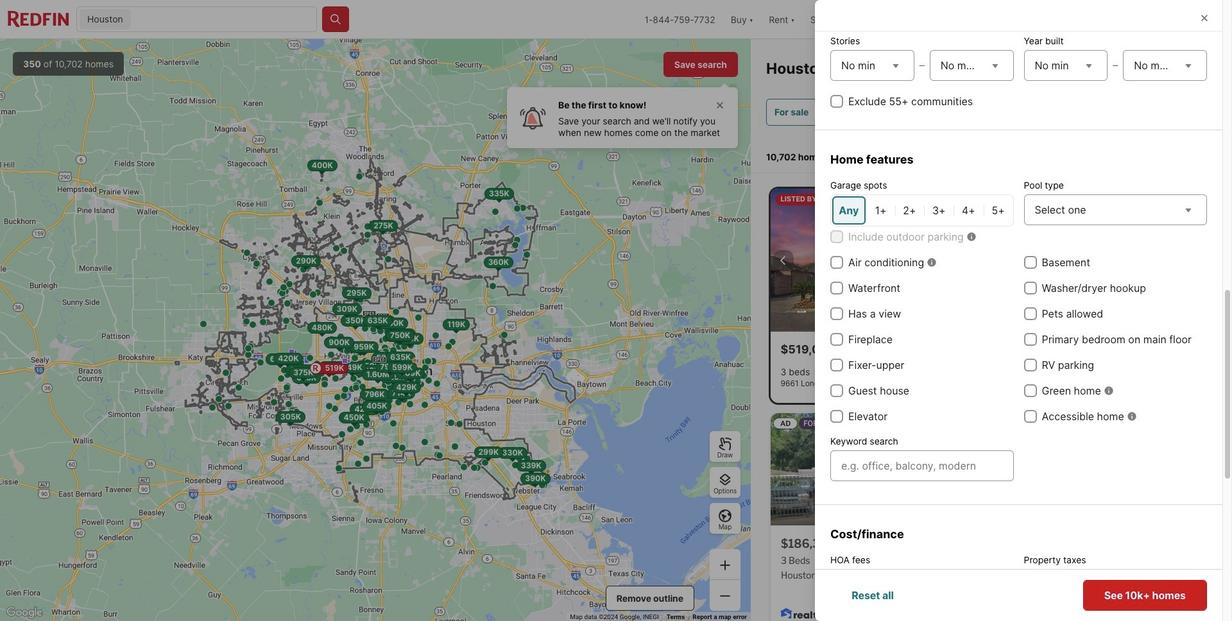 Task type: describe. For each thing, give the bounding box(es) containing it.
e.g. office, balcony, modern text field
[[841, 458, 1003, 474]]

previous image
[[776, 253, 791, 268]]

1 cell from the left
[[832, 196, 866, 225]]

share home image
[[1159, 342, 1174, 357]]

2 cell from the left
[[868, 196, 894, 225]]

add home to favorites image for add home to favorites checkbox
[[1184, 567, 1200, 582]]

3 cell from the left
[[896, 196, 923, 225]]

Add home to favorites checkbox
[[1182, 564, 1202, 585]]

6 cell from the left
[[985, 196, 1012, 225]]

map region
[[0, 39, 751, 621]]

advertisement image
[[764, 408, 992, 621]]

share home image
[[1159, 567, 1174, 582]]



Task type: vqa. For each thing, say whether or not it's contained in the screenshot.
first cell from right
yes



Task type: locate. For each thing, give the bounding box(es) containing it.
None checkbox
[[830, 95, 843, 108], [830, 256, 843, 269], [1024, 256, 1037, 269], [830, 282, 843, 295], [1024, 282, 1037, 295], [830, 384, 843, 397], [1024, 384, 1037, 397], [830, 95, 843, 108], [830, 256, 843, 269], [1024, 256, 1037, 269], [830, 282, 843, 295], [1024, 282, 1037, 295], [830, 384, 843, 397], [1024, 384, 1037, 397]]

add home to favorites image inside option
[[1184, 342, 1200, 357]]

5 cell from the left
[[955, 196, 982, 225]]

cell
[[832, 196, 866, 225], [868, 196, 894, 225], [896, 196, 923, 225], [926, 196, 953, 225], [955, 196, 982, 225], [985, 196, 1012, 225]]

submit search image
[[329, 13, 342, 26]]

0 vertical spatial add home to favorites image
[[1184, 342, 1200, 357]]

add home to favorites image inside checkbox
[[1184, 567, 1200, 582]]

add home to favorites image right share home image
[[1184, 342, 1200, 357]]

1 add home to favorites image from the top
[[1184, 342, 1200, 357]]

add home to favorites image right share home icon
[[1184, 567, 1200, 582]]

4 cell from the left
[[926, 196, 953, 225]]

google image
[[3, 605, 46, 621]]

1 vertical spatial add home to favorites image
[[1184, 567, 1200, 582]]

number of garage spots row
[[830, 194, 1014, 227]]

Add home to favorites checkbox
[[1182, 339, 1202, 360]]

ad element
[[770, 413, 985, 621]]

2 add home to favorites image from the top
[[1184, 567, 1200, 582]]

None search field
[[133, 7, 316, 33]]

add home to favorites image for add home to favorites option
[[1184, 342, 1200, 357]]

select a min and max value element
[[1024, 0, 1207, 24], [830, 47, 1014, 83], [1024, 47, 1207, 83]]

dialog
[[815, 0, 1232, 621]]

add home to favorites image
[[1184, 342, 1200, 357], [1184, 567, 1200, 582]]

None checkbox
[[830, 230, 843, 243], [830, 307, 843, 320], [1024, 307, 1037, 320], [830, 333, 843, 346], [1024, 333, 1037, 346], [830, 359, 843, 372], [1024, 359, 1037, 372], [830, 410, 843, 423], [1024, 410, 1037, 423], [830, 230, 843, 243], [830, 307, 843, 320], [1024, 307, 1037, 320], [830, 333, 843, 346], [1024, 333, 1037, 346], [830, 359, 843, 372], [1024, 359, 1037, 372], [830, 410, 843, 423], [1024, 410, 1037, 423]]



